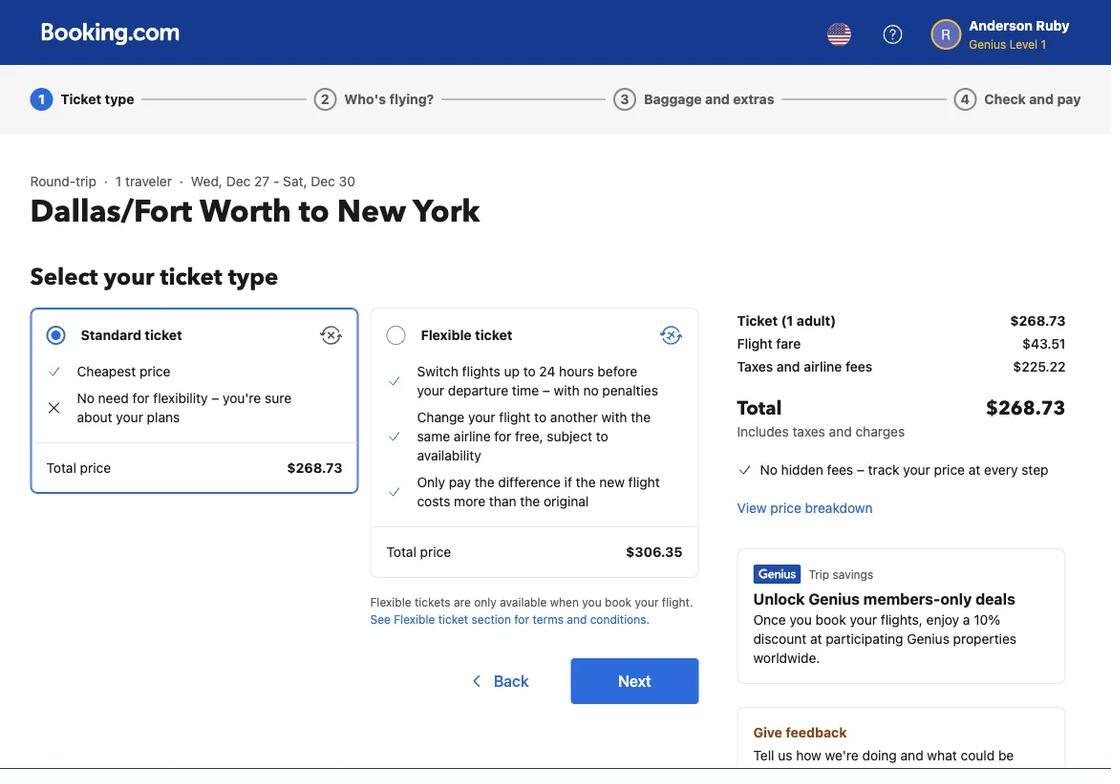 Task type: describe. For each thing, give the bounding box(es) containing it.
ticket for ticket (1 adult)
[[738, 313, 778, 329]]

track
[[869, 462, 900, 478]]

anderson
[[970, 18, 1033, 33]]

trip savings
[[809, 568, 874, 581]]

1 vertical spatial $268.73
[[987, 396, 1066, 422]]

30
[[339, 174, 356, 189]]

charges
[[856, 424, 906, 440]]

with inside switch flights up to 24 hours before your departure time – with no penalties
[[554, 383, 580, 399]]

unlock
[[754, 590, 805, 608]]

original
[[544, 494, 589, 510]]

sure
[[265, 391, 292, 406]]

4
[[961, 91, 970, 107]]

feedback
[[786, 725, 847, 741]]

flexible for flexible tickets are only available when you book your flight. see flexible ticket section for terms and conditions.
[[370, 596, 412, 609]]

and inside give feedback tell us how we're doing and what could be better
[[901, 748, 924, 764]]

worldwide.
[[754, 651, 821, 666]]

ticket type
[[61, 91, 134, 107]]

price up flexibility
[[140, 364, 171, 380]]

10%
[[974, 612, 1001, 628]]

another
[[551, 410, 598, 425]]

switch
[[417, 364, 459, 380]]

ticket up standard ticket
[[160, 261, 222, 293]]

your up standard ticket
[[104, 261, 154, 293]]

terms
[[533, 613, 564, 626]]

section
[[472, 613, 511, 626]]

see
[[370, 613, 391, 626]]

availability
[[417, 448, 481, 464]]

for inside no need for flexibility – you're sure about your plans
[[132, 391, 150, 406]]

only pay the difference if the new flight costs more than the original
[[417, 475, 660, 510]]

costs
[[417, 494, 451, 510]]

give
[[754, 725, 783, 741]]

24
[[540, 364, 556, 380]]

who's flying?
[[344, 91, 434, 107]]

no hidden fees – track your price at every step
[[760, 462, 1049, 478]]

give feedback tell us how we're doing and what could be better
[[754, 725, 1015, 770]]

are
[[454, 596, 471, 609]]

who's
[[344, 91, 386, 107]]

price inside "element"
[[771, 500, 802, 516]]

1 vertical spatial type
[[228, 261, 278, 293]]

need
[[98, 391, 129, 406]]

you for members-
[[790, 612, 812, 628]]

fare
[[777, 336, 801, 352]]

tell
[[754, 748, 775, 764]]

to up free,
[[535, 410, 547, 425]]

change your flight to another with the same airline for free, subject to availability
[[417, 410, 651, 464]]

with inside change your flight to another with the same airline for free, subject to availability
[[602, 410, 628, 425]]

hidden
[[782, 462, 824, 478]]

same
[[417, 429, 450, 445]]

if
[[565, 475, 573, 490]]

ticket (1 adult)
[[738, 313, 837, 329]]

hours
[[559, 364, 594, 380]]

flexible ticket
[[421, 327, 513, 343]]

standard ticket
[[81, 327, 182, 343]]

includes
[[738, 424, 789, 440]]

adult)
[[797, 313, 837, 329]]

the up more
[[475, 475, 495, 490]]

doing
[[863, 748, 898, 764]]

1 horizontal spatial genius
[[907, 631, 950, 647]]

fees inside cell
[[846, 359, 873, 375]]

flying?
[[390, 91, 434, 107]]

and right check
[[1030, 91, 1054, 107]]

1 horizontal spatial pay
[[1058, 91, 1082, 107]]

your inside unlock genius members-only deals once you book your flights, enjoy a 10% discount at participating genius properties worldwide.
[[850, 612, 878, 628]]

standard
[[81, 327, 141, 343]]

free,
[[515, 429, 544, 445]]

when
[[550, 596, 579, 609]]

enjoy
[[927, 612, 960, 628]]

trip
[[76, 174, 96, 189]]

than
[[489, 494, 517, 510]]

members-
[[864, 590, 941, 608]]

only for members-
[[941, 590, 973, 608]]

total for change your flight to another with the same airline for free, subject to availability
[[387, 544, 417, 560]]

available
[[500, 596, 547, 609]]

round-trip · 1 traveler · wed, dec 27 - sat, dec 30 dallas/fort worth to new york
[[30, 174, 480, 233]]

1 inside anderson ruby genius level 1
[[1042, 37, 1047, 51]]

level
[[1010, 37, 1038, 51]]

book for members-
[[816, 612, 847, 628]]

every
[[985, 462, 1019, 478]]

price left every
[[935, 462, 966, 478]]

conditions.
[[590, 613, 650, 626]]

wed,
[[191, 174, 223, 189]]

more
[[454, 494, 486, 510]]

27
[[254, 174, 270, 189]]

taxes and airline fees
[[738, 359, 873, 375]]

up
[[504, 364, 520, 380]]

total includes taxes and charges
[[738, 396, 906, 440]]

tickets
[[415, 596, 451, 609]]

we're
[[826, 748, 859, 764]]

ticket up flights
[[475, 327, 513, 343]]

ruby
[[1037, 18, 1070, 33]]

row containing ticket (1 adult)
[[738, 308, 1066, 335]]

and inside cell
[[777, 359, 801, 375]]

(1
[[782, 313, 794, 329]]

row containing taxes and airline fees
[[738, 358, 1066, 380]]

change
[[417, 410, 465, 425]]

baggage
[[644, 91, 702, 107]]

next button
[[571, 659, 699, 705]]

us
[[778, 748, 793, 764]]

2 dec from the left
[[311, 174, 335, 189]]

2 horizontal spatial –
[[857, 462, 865, 478]]

flight inside only pay the difference if the new flight costs more than the original
[[629, 475, 660, 490]]

total for no need for flexibility – you're sure about your plans
[[46, 460, 76, 476]]

trip
[[809, 568, 830, 581]]

flight inside change your flight to another with the same airline for free, subject to availability
[[499, 410, 531, 425]]

3
[[621, 91, 630, 107]]

$225.22
[[1014, 359, 1066, 375]]

price down the about
[[80, 460, 111, 476]]

new
[[337, 191, 406, 233]]

the right if
[[576, 475, 596, 490]]

total price for no need for flexibility – you're sure about your plans
[[46, 460, 111, 476]]

your inside switch flights up to 24 hours before your departure time – with no penalties
[[417, 383, 445, 399]]

no for no need for flexibility – you're sure about your plans
[[77, 391, 95, 406]]



Task type: locate. For each thing, give the bounding box(es) containing it.
1 vertical spatial you
[[790, 612, 812, 628]]

your inside change your flight to another with the same airline for free, subject to availability
[[468, 410, 496, 425]]

1 horizontal spatial 1
[[116, 174, 122, 189]]

back
[[494, 673, 529, 691]]

1 horizontal spatial type
[[228, 261, 278, 293]]

book inside flexible tickets are only available when you book your flight. see flexible ticket section for terms and conditions.
[[605, 596, 632, 609]]

$268.73 up $43.51
[[1011, 313, 1066, 329]]

view price breakdown link
[[738, 499, 873, 518]]

and inside total includes taxes and charges
[[829, 424, 852, 440]]

book for are
[[605, 596, 632, 609]]

2 vertical spatial 1
[[116, 174, 122, 189]]

1 dec from the left
[[226, 174, 251, 189]]

no up the about
[[77, 391, 95, 406]]

0 vertical spatial with
[[554, 383, 580, 399]]

deals
[[976, 590, 1016, 608]]

with down the penalties
[[602, 410, 628, 425]]

the inside change your flight to another with the same airline for free, subject to availability
[[631, 410, 651, 425]]

no
[[584, 383, 599, 399]]

0 vertical spatial at
[[969, 462, 981, 478]]

plans
[[147, 410, 180, 425]]

0 horizontal spatial book
[[605, 596, 632, 609]]

$306.35
[[626, 544, 683, 560]]

0 horizontal spatial ticket
[[61, 91, 101, 107]]

traveler
[[125, 174, 172, 189]]

1 horizontal spatial at
[[969, 462, 981, 478]]

before
[[598, 364, 638, 380]]

booking.com logo image
[[42, 22, 179, 45], [42, 22, 179, 45]]

1 horizontal spatial total price
[[387, 544, 451, 560]]

and
[[706, 91, 730, 107], [1030, 91, 1054, 107], [777, 359, 801, 375], [829, 424, 852, 440], [567, 613, 587, 626], [901, 748, 924, 764]]

for left free,
[[495, 429, 512, 445]]

2 vertical spatial $268.73
[[287, 460, 343, 476]]

total price down the about
[[46, 460, 111, 476]]

your down the departure
[[468, 410, 496, 425]]

penalties
[[603, 383, 659, 399]]

$268.73 cell up step
[[987, 396, 1066, 442]]

$268.73 cell up $43.51
[[1011, 312, 1066, 331]]

$268.73 for total price
[[287, 460, 343, 476]]

switch flights up to 24 hours before your departure time – with no penalties
[[417, 364, 659, 399]]

only up a
[[941, 590, 973, 608]]

1 vertical spatial for
[[495, 429, 512, 445]]

only inside flexible tickets are only available when you book your flight. see flexible ticket section for terms and conditions.
[[474, 596, 497, 609]]

and left extras
[[706, 91, 730, 107]]

3 row from the top
[[738, 358, 1066, 380]]

taxes
[[793, 424, 826, 440]]

0 vertical spatial total
[[738, 396, 783, 422]]

0 vertical spatial flight
[[499, 410, 531, 425]]

with
[[554, 383, 580, 399], [602, 410, 628, 425]]

and right taxes
[[829, 424, 852, 440]]

price
[[140, 364, 171, 380], [80, 460, 111, 476], [935, 462, 966, 478], [771, 500, 802, 516], [420, 544, 451, 560]]

table
[[738, 308, 1066, 449]]

ticket down the are
[[438, 613, 469, 626]]

– down the 24
[[543, 383, 551, 399]]

0 horizontal spatial ·
[[104, 174, 108, 189]]

0 vertical spatial for
[[132, 391, 150, 406]]

table containing total
[[738, 308, 1066, 449]]

flight up free,
[[499, 410, 531, 425]]

0 vertical spatial $268.73
[[1011, 313, 1066, 329]]

price up tickets on the left bottom of page
[[420, 544, 451, 560]]

your inside no need for flexibility – you're sure about your plans
[[116, 410, 143, 425]]

1 vertical spatial airline
[[454, 429, 491, 445]]

0 horizontal spatial pay
[[449, 475, 471, 490]]

1 left ticket type
[[38, 91, 45, 107]]

a
[[964, 612, 971, 628]]

0 horizontal spatial dec
[[226, 174, 251, 189]]

0 vertical spatial you
[[582, 596, 602, 609]]

anderson ruby genius level 1
[[970, 18, 1070, 51]]

· left "wed,"
[[180, 174, 183, 189]]

2 vertical spatial flexible
[[394, 613, 435, 626]]

ticket inside cell
[[738, 313, 778, 329]]

genius image
[[754, 565, 802, 584], [754, 565, 802, 584]]

to right subject on the bottom of the page
[[596, 429, 609, 445]]

1 row from the top
[[738, 308, 1066, 335]]

your
[[104, 261, 154, 293], [417, 383, 445, 399], [116, 410, 143, 425], [468, 410, 496, 425], [904, 462, 931, 478], [635, 596, 659, 609], [850, 612, 878, 628]]

0 horizontal spatial only
[[474, 596, 497, 609]]

4 row from the top
[[738, 380, 1066, 449]]

you for are
[[582, 596, 602, 609]]

0 horizontal spatial airline
[[454, 429, 491, 445]]

view price breakdown element
[[738, 499, 873, 518]]

1 vertical spatial genius
[[809, 590, 860, 608]]

for inside change your flight to another with the same airline for free, subject to availability
[[495, 429, 512, 445]]

airline inside change your flight to another with the same airline for free, subject to availability
[[454, 429, 491, 445]]

you up discount
[[790, 612, 812, 628]]

$268.73 for ticket (1 adult)
[[1011, 313, 1066, 329]]

$268.73
[[1011, 313, 1066, 329], [987, 396, 1066, 422], [287, 460, 343, 476]]

ticket (1 adult) cell
[[738, 312, 837, 331]]

next
[[619, 673, 652, 691]]

select your ticket type
[[30, 261, 278, 293]]

0 horizontal spatial type
[[105, 91, 134, 107]]

0 horizontal spatial total price
[[46, 460, 111, 476]]

your inside flexible tickets are only available when you book your flight. see flexible ticket section for terms and conditions.
[[635, 596, 659, 609]]

for right need in the bottom of the page
[[132, 391, 150, 406]]

see flexible ticket section for terms and conditions. link
[[370, 613, 650, 626]]

0 vertical spatial airline
[[804, 359, 843, 375]]

0 horizontal spatial flight
[[499, 410, 531, 425]]

flexible tickets are only available when you book your flight. see flexible ticket section for terms and conditions.
[[370, 596, 694, 626]]

your up participating
[[850, 612, 878, 628]]

$268.73 down sure
[[287, 460, 343, 476]]

ticket up trip
[[61, 91, 101, 107]]

for
[[132, 391, 150, 406], [495, 429, 512, 445], [515, 613, 530, 626]]

genius inside anderson ruby genius level 1
[[970, 37, 1007, 51]]

pay up more
[[449, 475, 471, 490]]

2 horizontal spatial genius
[[970, 37, 1007, 51]]

0 vertical spatial pay
[[1058, 91, 1082, 107]]

taxes and airline fees cell
[[738, 358, 873, 377]]

1 horizontal spatial you
[[790, 612, 812, 628]]

you inside flexible tickets are only available when you book your flight. see flexible ticket section for terms and conditions.
[[582, 596, 602, 609]]

you inside unlock genius members-only deals once you book your flights, enjoy a 10% discount at participating genius properties worldwide.
[[790, 612, 812, 628]]

genius down enjoy
[[907, 631, 950, 647]]

$268.73 cell
[[1011, 312, 1066, 331], [987, 396, 1066, 442]]

2 · from the left
[[180, 174, 183, 189]]

step
[[1022, 462, 1049, 478]]

better
[[754, 767, 791, 770]]

0 horizontal spatial you
[[582, 596, 602, 609]]

how
[[797, 748, 822, 764]]

0 horizontal spatial for
[[132, 391, 150, 406]]

1 right level
[[1042, 37, 1047, 51]]

what
[[928, 748, 958, 764]]

1 vertical spatial no
[[760, 462, 778, 478]]

0 horizontal spatial total
[[46, 460, 76, 476]]

$268.73 down $225.22 cell
[[987, 396, 1066, 422]]

breakdown
[[806, 500, 873, 516]]

0 horizontal spatial with
[[554, 383, 580, 399]]

2 horizontal spatial 1
[[1042, 37, 1047, 51]]

$268.73 cell for 'ticket (1 adult)' cell
[[1011, 312, 1066, 331]]

$268.73 cell for total 'cell'
[[987, 396, 1066, 442]]

0 horizontal spatial genius
[[809, 590, 860, 608]]

cheapest price
[[77, 364, 171, 380]]

·
[[104, 174, 108, 189], [180, 174, 183, 189]]

0 vertical spatial 1
[[1042, 37, 1047, 51]]

extras
[[734, 91, 775, 107]]

to
[[299, 191, 330, 233], [524, 364, 536, 380], [535, 410, 547, 425], [596, 429, 609, 445]]

$43.51 cell
[[1023, 335, 1066, 354]]

row
[[738, 308, 1066, 335], [738, 335, 1066, 358], [738, 358, 1066, 380], [738, 380, 1066, 449]]

you
[[582, 596, 602, 609], [790, 612, 812, 628]]

at left every
[[969, 462, 981, 478]]

type down "worth"
[[228, 261, 278, 293]]

you're
[[223, 391, 261, 406]]

flight fare cell
[[738, 335, 801, 354]]

1 vertical spatial 1
[[38, 91, 45, 107]]

1 horizontal spatial no
[[760, 462, 778, 478]]

airline down adult)
[[804, 359, 843, 375]]

dallas/fort
[[30, 191, 192, 233]]

2
[[321, 91, 330, 107]]

1 horizontal spatial flight
[[629, 475, 660, 490]]

check
[[985, 91, 1027, 107]]

0 vertical spatial flexible
[[421, 327, 472, 343]]

1 vertical spatial at
[[811, 631, 823, 647]]

worth
[[200, 191, 291, 233]]

1 vertical spatial fees
[[827, 462, 854, 478]]

new
[[600, 475, 625, 490]]

to right up
[[524, 364, 536, 380]]

book up conditions.
[[605, 596, 632, 609]]

– inside switch flights up to 24 hours before your departure time – with no penalties
[[543, 383, 551, 399]]

1 horizontal spatial dec
[[311, 174, 335, 189]]

no for no hidden fees – track your price at every step
[[760, 462, 778, 478]]

0 vertical spatial total price
[[46, 460, 111, 476]]

for down available at left
[[515, 613, 530, 626]]

1 vertical spatial ticket
[[738, 313, 778, 329]]

pay
[[1058, 91, 1082, 107], [449, 475, 471, 490]]

0 vertical spatial type
[[105, 91, 134, 107]]

1 vertical spatial flight
[[629, 475, 660, 490]]

1 vertical spatial book
[[816, 612, 847, 628]]

only up section
[[474, 596, 497, 609]]

once
[[754, 612, 786, 628]]

dec
[[226, 174, 251, 189], [311, 174, 335, 189]]

1 horizontal spatial –
[[543, 383, 551, 399]]

the down the penalties
[[631, 410, 651, 425]]

row containing flight fare
[[738, 335, 1066, 358]]

1 left traveler
[[116, 174, 122, 189]]

1 vertical spatial flexible
[[370, 596, 412, 609]]

you right when
[[582, 596, 602, 609]]

1 horizontal spatial with
[[602, 410, 628, 425]]

1 horizontal spatial book
[[816, 612, 847, 628]]

dec left 27
[[226, 174, 251, 189]]

– left you're
[[212, 391, 219, 406]]

–
[[543, 383, 551, 399], [212, 391, 219, 406], [857, 462, 865, 478]]

total cell
[[738, 396, 906, 442]]

2 vertical spatial total
[[387, 544, 417, 560]]

back button
[[456, 659, 541, 705]]

the
[[631, 410, 651, 425], [475, 475, 495, 490], [576, 475, 596, 490], [520, 494, 540, 510]]

row containing total
[[738, 380, 1066, 449]]

1 horizontal spatial ·
[[180, 174, 183, 189]]

1 horizontal spatial ticket
[[738, 313, 778, 329]]

could
[[961, 748, 995, 764]]

airline inside cell
[[804, 359, 843, 375]]

ticket for ticket type
[[61, 91, 101, 107]]

0 vertical spatial ticket
[[61, 91, 101, 107]]

pay inside only pay the difference if the new flight costs more than the original
[[449, 475, 471, 490]]

to down sat, on the left top of the page
[[299, 191, 330, 233]]

1 horizontal spatial total
[[387, 544, 417, 560]]

1 · from the left
[[104, 174, 108, 189]]

1 vertical spatial with
[[602, 410, 628, 425]]

to inside 'round-trip · 1 traveler · wed, dec 27 - sat, dec 30 dallas/fort worth to new york'
[[299, 191, 330, 233]]

savings
[[833, 568, 874, 581]]

0 vertical spatial no
[[77, 391, 95, 406]]

flexible
[[421, 327, 472, 343], [370, 596, 412, 609], [394, 613, 435, 626]]

flight.
[[662, 596, 694, 609]]

round-
[[30, 174, 76, 189]]

ticket right standard
[[145, 327, 182, 343]]

2 row from the top
[[738, 335, 1066, 358]]

ticket up flight
[[738, 313, 778, 329]]

and down when
[[567, 613, 587, 626]]

dec left 30
[[311, 174, 335, 189]]

at inside unlock genius members-only deals once you book your flights, enjoy a 10% discount at participating genius properties worldwide.
[[811, 631, 823, 647]]

total inside total includes taxes and charges
[[738, 396, 783, 422]]

0 horizontal spatial no
[[77, 391, 95, 406]]

no left hidden
[[760, 462, 778, 478]]

ticket inside flexible tickets are only available when you book your flight. see flexible ticket section for terms and conditions.
[[438, 613, 469, 626]]

and inside flexible tickets are only available when you book your flight. see flexible ticket section for terms and conditions.
[[567, 613, 587, 626]]

2 vertical spatial for
[[515, 613, 530, 626]]

None radio
[[30, 308, 359, 494], [370, 308, 699, 578], [30, 308, 359, 494], [370, 308, 699, 578]]

pay right check
[[1058, 91, 1082, 107]]

at
[[969, 462, 981, 478], [811, 631, 823, 647]]

fees right hidden
[[827, 462, 854, 478]]

1 inside 'round-trip · 1 traveler · wed, dec 27 - sat, dec 30 dallas/fort worth to new york'
[[116, 174, 122, 189]]

fees up total includes taxes and charges
[[846, 359, 873, 375]]

flight
[[738, 336, 773, 352]]

check and pay
[[985, 91, 1082, 107]]

flight fare
[[738, 336, 801, 352]]

0 vertical spatial fees
[[846, 359, 873, 375]]

baggage and extras
[[644, 91, 775, 107]]

flights
[[462, 364, 501, 380]]

book inside unlock genius members-only deals once you book your flights, enjoy a 10% discount at participating genius properties worldwide.
[[816, 612, 847, 628]]

1 vertical spatial total
[[46, 460, 76, 476]]

at up worldwide.
[[811, 631, 823, 647]]

total price for change your flight to another with the same airline for free, subject to availability
[[387, 544, 451, 560]]

your right track
[[904, 462, 931, 478]]

0 vertical spatial $268.73 cell
[[1011, 312, 1066, 331]]

$225.22 cell
[[1014, 358, 1066, 377]]

0 horizontal spatial at
[[811, 631, 823, 647]]

with down hours
[[554, 383, 580, 399]]

price right view
[[771, 500, 802, 516]]

0 vertical spatial book
[[605, 596, 632, 609]]

· right trip
[[104, 174, 108, 189]]

for inside flexible tickets are only available when you book your flight. see flexible ticket section for terms and conditions.
[[515, 613, 530, 626]]

– inside no need for flexibility – you're sure about your plans
[[212, 391, 219, 406]]

discount
[[754, 631, 807, 647]]

-
[[273, 174, 280, 189]]

flexible up "switch"
[[421, 327, 472, 343]]

– left track
[[857, 462, 865, 478]]

and down fare on the right of page
[[777, 359, 801, 375]]

to inside switch flights up to 24 hours before your departure time – with no penalties
[[524, 364, 536, 380]]

participating
[[826, 631, 904, 647]]

$43.51
[[1023, 336, 1066, 352]]

2 horizontal spatial for
[[515, 613, 530, 626]]

and left what
[[901, 748, 924, 764]]

only for are
[[474, 596, 497, 609]]

select
[[30, 261, 98, 293]]

1 horizontal spatial airline
[[804, 359, 843, 375]]

0 horizontal spatial 1
[[38, 91, 45, 107]]

1 vertical spatial pay
[[449, 475, 471, 490]]

book up participating
[[816, 612, 847, 628]]

2 horizontal spatial total
[[738, 396, 783, 422]]

flexible for flexible ticket
[[421, 327, 472, 343]]

flight right the new
[[629, 475, 660, 490]]

0 vertical spatial genius
[[970, 37, 1007, 51]]

1 horizontal spatial only
[[941, 590, 973, 608]]

view price breakdown
[[738, 500, 873, 516]]

genius down anderson
[[970, 37, 1007, 51]]

subject
[[547, 429, 593, 445]]

airline up availability
[[454, 429, 491, 445]]

total price up tickets on the left bottom of page
[[387, 544, 451, 560]]

the down difference
[[520, 494, 540, 510]]

properties
[[954, 631, 1017, 647]]

0 horizontal spatial –
[[212, 391, 219, 406]]

no inside no need for flexibility – you're sure about your plans
[[77, 391, 95, 406]]

2 vertical spatial genius
[[907, 631, 950, 647]]

only inside unlock genius members-only deals once you book your flights, enjoy a 10% discount at participating genius properties worldwide.
[[941, 590, 973, 608]]

only
[[417, 475, 445, 490]]

your down "switch"
[[417, 383, 445, 399]]

1 vertical spatial total price
[[387, 544, 451, 560]]

1 horizontal spatial for
[[495, 429, 512, 445]]

type up traveler
[[105, 91, 134, 107]]

1 vertical spatial $268.73 cell
[[987, 396, 1066, 442]]

flexible down tickets on the left bottom of page
[[394, 613, 435, 626]]

your left flight.
[[635, 596, 659, 609]]

genius down trip savings
[[809, 590, 860, 608]]

your down need in the bottom of the page
[[116, 410, 143, 425]]

sat,
[[283, 174, 307, 189]]

flexible up see at the left bottom of page
[[370, 596, 412, 609]]



Task type: vqa. For each thing, say whether or not it's contained in the screenshot.
1st 'for' from the bottom
no



